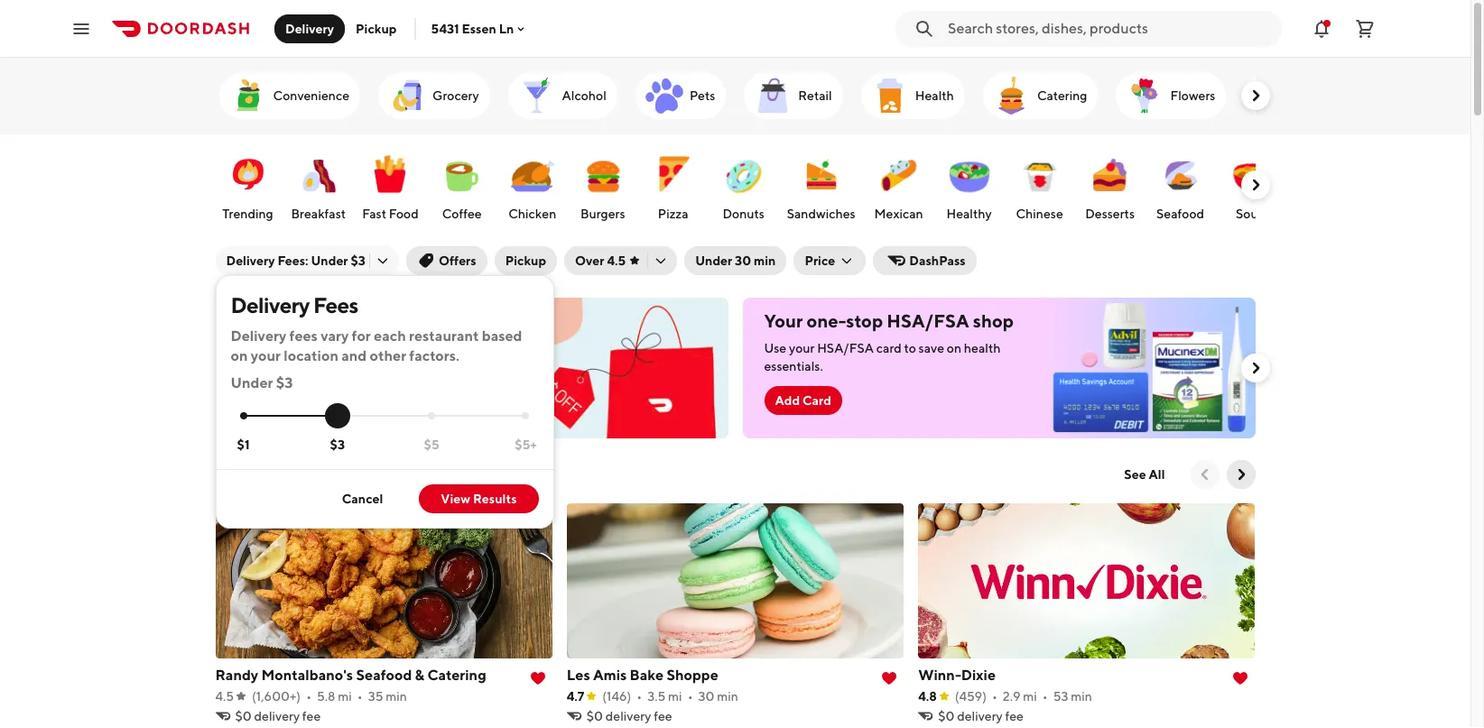 Task type: locate. For each thing, give the bounding box(es) containing it.
min right 35
[[386, 690, 407, 704]]

one-
[[807, 311, 846, 331]]

1 vertical spatial pickup
[[505, 254, 546, 268]]

2 horizontal spatial under
[[695, 254, 733, 268]]

2 horizontal spatial $​0 delivery fee
[[938, 710, 1024, 724]]

on inside delivery fees vary for each restaurant based on your location and other factors.
[[231, 348, 248, 365]]

30 down shoppe
[[699, 690, 715, 704]]

• left 35
[[357, 690, 363, 704]]

les amis bake shoppe
[[567, 667, 719, 684]]

under right fees:
[[311, 254, 348, 268]]

$1
[[237, 438, 250, 452]]

2 $​0 delivery fee from the left
[[587, 710, 672, 724]]

delivery
[[329, 311, 396, 331], [254, 710, 300, 724], [606, 710, 651, 724], [957, 710, 1003, 724]]

catering right catering image
[[1037, 88, 1088, 103]]

and
[[342, 348, 367, 365]]

0 horizontal spatial on
[[231, 348, 248, 365]]

add card button
[[764, 386, 842, 415]]

your up factors.
[[456, 311, 494, 331]]

pizza
[[658, 207, 689, 221]]

food
[[389, 207, 419, 221]]

0 horizontal spatial $5
[[237, 363, 252, 377]]

4.5 right over
[[607, 254, 626, 268]]

hsa/fsa inside use your hsa/fsa card to save on health essentials.
[[817, 341, 874, 356]]

pets image
[[643, 74, 686, 117]]

$5 down $5 stars and over 'image'
[[424, 438, 440, 452]]

1 vertical spatial seafood
[[356, 667, 412, 684]]

2 horizontal spatial $3
[[351, 254, 366, 268]]

1 vertical spatial pickup button
[[495, 247, 557, 275]]

next button of carousel image up soup
[[1247, 176, 1265, 194]]

pickup
[[356, 21, 397, 36], [505, 254, 546, 268]]

min right 53 in the right of the page
[[1071, 690, 1093, 704]]

0 vertical spatial $3
[[351, 254, 366, 268]]

flowers
[[1171, 88, 1216, 103]]

2 vertical spatial $3
[[330, 438, 345, 452]]

0 vertical spatial seafood
[[1157, 207, 1205, 221]]

2 horizontal spatial your
[[789, 341, 815, 356]]

required.
[[361, 363, 413, 377]]

location
[[284, 348, 339, 365]]

delivery up first
[[231, 293, 309, 318]]

$​0 delivery fee down (1,600+)
[[235, 710, 321, 724]]

catering
[[1037, 88, 1088, 103], [427, 667, 487, 684]]

$5+ stars and over image
[[522, 413, 530, 420]]

seafood
[[1157, 207, 1205, 221], [356, 667, 412, 684]]

$5+
[[515, 438, 537, 452]]

2 horizontal spatial $​0
[[938, 710, 955, 724]]

1 horizontal spatial $​0 delivery fee
[[587, 710, 672, 724]]

breakfast
[[291, 207, 346, 221]]

2 horizontal spatial on
[[947, 341, 962, 356]]

hsa/fsa down the one-
[[817, 341, 874, 356]]

2 horizontal spatial $5
[[424, 438, 440, 452]]

1 horizontal spatial on
[[431, 311, 452, 331]]

$​0 delivery fee
[[235, 710, 321, 724], [587, 710, 672, 724], [938, 710, 1024, 724]]

1 vertical spatial catering
[[427, 667, 487, 684]]

convenience image
[[226, 74, 270, 117]]

1 $​0 from the left
[[235, 710, 252, 724]]

1 vertical spatial $5
[[424, 438, 440, 452]]

1 vertical spatial hsa/fsa
[[817, 341, 874, 356]]

seafood left soup
[[1157, 207, 1205, 221]]

pickup button down chicken
[[495, 247, 557, 275]]

essentials.
[[764, 359, 823, 374]]

• left 5.8
[[306, 690, 312, 704]]

min for winn-dixie
[[1071, 690, 1093, 704]]

$0
[[302, 311, 326, 331]]

next button of carousel image right previous button of carousel 'image'
[[1232, 466, 1250, 484]]

on up factors.
[[431, 311, 452, 331]]

(1,600+)
[[252, 690, 301, 704]]

3 • from the left
[[637, 690, 642, 704]]

fee down 3.5
[[654, 710, 672, 724]]

retail
[[799, 88, 832, 103]]

0 vertical spatial pickup
[[356, 21, 397, 36]]

saved stores
[[215, 462, 344, 488]]

$5 stars and over image
[[428, 413, 435, 420]]

0 horizontal spatial catering
[[427, 667, 487, 684]]

$​0 down randy
[[235, 710, 252, 724]]

30 inside button
[[735, 254, 751, 268]]

healthy
[[947, 207, 992, 221]]

0 horizontal spatial pickup
[[356, 21, 397, 36]]

your
[[456, 311, 494, 331], [789, 341, 815, 356], [251, 348, 281, 365]]

mi for seafood
[[338, 690, 352, 704]]

seafood up 35
[[356, 667, 412, 684]]

30 down donuts
[[735, 254, 751, 268]]

fee up factors.
[[400, 311, 427, 331]]

$​0 delivery fee down (146)
[[587, 710, 672, 724]]

previous button of carousel image
[[1196, 466, 1214, 484]]

0 horizontal spatial $​0 delivery fee
[[235, 710, 321, 724]]

delivery left a
[[231, 328, 286, 345]]

subtotal
[[255, 363, 302, 377]]

1 horizontal spatial seafood
[[1157, 207, 1205, 221]]

1 horizontal spatial $​0
[[587, 710, 603, 724]]

1 horizontal spatial your
[[456, 311, 494, 331]]

next button of carousel image
[[1247, 359, 1265, 377]]

• down shoppe
[[688, 690, 693, 704]]

view results
[[441, 492, 517, 507]]

fee down 2.9
[[1006, 710, 1024, 724]]

on
[[431, 311, 452, 331], [947, 341, 962, 356], [231, 348, 248, 365]]

retail link
[[744, 72, 843, 119]]

$5 for $5 subtotal minimum required.
[[237, 363, 252, 377]]

delivery inside button
[[285, 21, 334, 36]]

3 $​0 from the left
[[938, 710, 955, 724]]

fee down 5.8
[[302, 710, 321, 724]]

• left 53 in the right of the page
[[1043, 690, 1048, 704]]

delivery
[[285, 21, 334, 36], [226, 254, 275, 268], [231, 293, 309, 318], [231, 328, 286, 345]]

over 4.5
[[575, 254, 626, 268]]

add card
[[775, 394, 832, 408]]

1 mi from the left
[[338, 690, 352, 704]]

0 horizontal spatial $​0
[[235, 710, 252, 724]]

pickup button left 5431
[[345, 14, 408, 43]]

enjoy a $0 delivery fee on your first order.
[[237, 311, 494, 353]]

delivery up convenience
[[285, 21, 334, 36]]

save right $35,
[[301, 513, 324, 526]]

2 vertical spatial $5
[[326, 513, 339, 526]]

0 horizontal spatial your
[[251, 348, 281, 365]]

1 horizontal spatial 30
[[735, 254, 751, 268]]

$3 down $3 stars and over image
[[330, 438, 345, 452]]

catering right &
[[427, 667, 487, 684]]

0 horizontal spatial mi
[[338, 690, 352, 704]]

pickup down chicken
[[505, 254, 546, 268]]

shoppe
[[667, 667, 719, 684]]

stop
[[846, 311, 883, 331]]

on up under $3
[[231, 348, 248, 365]]

&
[[415, 667, 425, 684]]

30
[[735, 254, 751, 268], [699, 690, 715, 704]]

$3 down location
[[276, 375, 293, 392]]

2 horizontal spatial mi
[[1023, 690, 1037, 704]]

mi right 3.5
[[668, 690, 682, 704]]

• left 2.9
[[992, 690, 998, 704]]

pets
[[690, 88, 715, 103]]

0 horizontal spatial seafood
[[356, 667, 412, 684]]

3 $​0 delivery fee from the left
[[938, 710, 1024, 724]]

under $3
[[231, 375, 293, 392]]

1 horizontal spatial pickup
[[505, 254, 546, 268]]

0 vertical spatial save
[[919, 341, 945, 356]]

add
[[775, 394, 800, 408]]

delivery left fees:
[[226, 254, 275, 268]]

4.5 down randy
[[215, 690, 234, 704]]

fast food
[[362, 207, 419, 221]]

min down shoppe
[[717, 690, 739, 704]]

1 horizontal spatial catering
[[1037, 88, 1088, 103]]

mi
[[338, 690, 352, 704], [668, 690, 682, 704], [1023, 690, 1037, 704]]

$​0 down (146)
[[587, 710, 603, 724]]

stores
[[281, 462, 344, 488]]

winn-dixie
[[919, 667, 996, 684]]

2 mi from the left
[[668, 690, 682, 704]]

pickup for pickup button to the right
[[505, 254, 546, 268]]

0 vertical spatial pickup button
[[345, 14, 408, 43]]

1 horizontal spatial 4.5
[[607, 254, 626, 268]]

0 vertical spatial 30
[[735, 254, 751, 268]]

fast
[[362, 207, 387, 221]]

delivery fees
[[231, 293, 358, 318]]

3.5
[[648, 690, 666, 704]]

$​0 down winn-
[[938, 710, 955, 724]]

vary
[[321, 328, 349, 345]]

delivery for delivery fees: under $3
[[226, 254, 275, 268]]

save right to
[[919, 341, 945, 356]]

hsa/fsa up to
[[887, 311, 970, 331]]

delivery inside delivery fees vary for each restaurant based on your location and other factors.
[[231, 328, 286, 345]]

les
[[567, 667, 590, 684]]

mi right 5.8
[[338, 690, 352, 704]]

2.9
[[1003, 690, 1021, 704]]

$​0 for randy
[[235, 710, 252, 724]]

1 $​0 delivery fee from the left
[[235, 710, 321, 724]]

montalbano's
[[261, 667, 353, 684]]

under inside under 30 min button
[[695, 254, 733, 268]]

0 vertical spatial 4.5
[[607, 254, 626, 268]]

dixie
[[961, 667, 996, 684]]

for
[[352, 328, 371, 345]]

use
[[764, 341, 787, 356]]

delivery for randy
[[254, 710, 300, 724]]

0 horizontal spatial hsa/fsa
[[817, 341, 874, 356]]

min down donuts
[[754, 254, 776, 268]]

$​0 delivery fee for dixie
[[938, 710, 1024, 724]]

2 $​0 from the left
[[587, 710, 603, 724]]

your up under $3
[[251, 348, 281, 365]]

next button of carousel image
[[1247, 87, 1265, 105], [1247, 176, 1265, 194], [1232, 466, 1250, 484]]

4.7
[[567, 690, 585, 704]]

on inside enjoy a $0 delivery fee on your first order.
[[431, 311, 452, 331]]

trending
[[222, 207, 273, 221]]

1 horizontal spatial mi
[[668, 690, 682, 704]]

shop
[[973, 311, 1014, 331]]

under down donuts
[[695, 254, 733, 268]]

to
[[904, 341, 916, 356]]

1 vertical spatial 4.5
[[215, 690, 234, 704]]

Store search: begin typing to search for stores available on DoorDash text field
[[948, 19, 1271, 38]]

$5 down first
[[237, 363, 252, 377]]

mi right 2.9
[[1023, 690, 1037, 704]]

1 vertical spatial save
[[301, 513, 324, 526]]

$5 right $35,
[[326, 513, 339, 526]]

$​0 delivery fee down (459)
[[938, 710, 1024, 724]]

1 horizontal spatial pickup button
[[495, 247, 557, 275]]

save
[[919, 341, 945, 356], [301, 513, 324, 526]]

$1 stars and over image
[[240, 413, 247, 420]]

your up 'essentials.'
[[789, 341, 815, 356]]

1 vertical spatial 30
[[699, 690, 715, 704]]

sandwiches
[[787, 207, 856, 221]]

1 vertical spatial $3
[[276, 375, 293, 392]]

$3 up the fees
[[351, 254, 366, 268]]

under up $1 stars and over icon
[[231, 375, 273, 392]]

4.5
[[607, 254, 626, 268], [215, 690, 234, 704]]

view results button
[[419, 485, 539, 514]]

0 vertical spatial $5
[[237, 363, 252, 377]]

1 horizontal spatial save
[[919, 341, 945, 356]]

open menu image
[[70, 18, 92, 39]]

pickup right delivery button
[[356, 21, 397, 36]]

on left health
[[947, 341, 962, 356]]

0 horizontal spatial under
[[231, 375, 273, 392]]

based
[[482, 328, 522, 345]]

offers
[[439, 254, 476, 268]]

next button of carousel image right flowers
[[1247, 87, 1265, 105]]

saved
[[215, 462, 276, 488]]

min
[[754, 254, 776, 268], [386, 690, 407, 704], [717, 690, 739, 704], [1071, 690, 1093, 704]]

1 horizontal spatial hsa/fsa
[[887, 311, 970, 331]]

• left 3.5
[[637, 690, 642, 704]]

your inside use your hsa/fsa card to save on health essentials.
[[789, 341, 815, 356]]



Task type: vqa. For each thing, say whether or not it's contained in the screenshot.
the Nationwide Offers
no



Task type: describe. For each thing, give the bounding box(es) containing it.
results
[[473, 492, 517, 507]]

convenience
[[273, 88, 350, 103]]

grocery image
[[386, 74, 429, 117]]

fees
[[313, 293, 358, 318]]

min inside button
[[754, 254, 776, 268]]

order.
[[275, 332, 323, 353]]

fee for randy montalbano's seafood & catering
[[302, 710, 321, 724]]

2 vertical spatial next button of carousel image
[[1232, 466, 1250, 484]]

convenience link
[[219, 72, 360, 119]]

soup
[[1236, 207, 1266, 221]]

under 30 min button
[[685, 247, 787, 275]]

on inside use your hsa/fsa card to save on health essentials.
[[947, 341, 962, 356]]

amis
[[593, 667, 627, 684]]

burgers
[[581, 207, 625, 221]]

1 horizontal spatial $3
[[330, 438, 345, 452]]

0 horizontal spatial pickup button
[[345, 14, 408, 43]]

delivery for delivery fees vary for each restaurant based on your location and other factors.
[[231, 328, 286, 345]]

retail image
[[752, 74, 795, 117]]

• 2.9 mi • 53 min
[[992, 690, 1093, 704]]

(146)
[[603, 690, 632, 704]]

0 horizontal spatial save
[[301, 513, 324, 526]]

delivery fees vary for each restaurant based on your location and other factors.
[[231, 328, 522, 365]]

fees
[[289, 328, 318, 345]]

alcohol image
[[515, 74, 559, 117]]

catering image
[[991, 74, 1034, 117]]

spend
[[241, 513, 274, 526]]

0 vertical spatial hsa/fsa
[[887, 311, 970, 331]]

your inside delivery fees vary for each restaurant based on your location and other factors.
[[251, 348, 281, 365]]

0 vertical spatial catering
[[1037, 88, 1088, 103]]

chicken
[[509, 207, 556, 221]]

restaurant
[[409, 328, 479, 345]]

use your hsa/fsa card to save on health essentials.
[[764, 341, 1001, 374]]

minimum
[[305, 363, 358, 377]]

beauty image
[[1252, 74, 1295, 117]]

5 • from the left
[[992, 690, 998, 704]]

5.8
[[317, 690, 335, 704]]

mi for bake
[[668, 690, 682, 704]]

ln
[[499, 21, 514, 36]]

1 • from the left
[[306, 690, 312, 704]]

cancel button
[[320, 485, 405, 514]]

3 mi from the left
[[1023, 690, 1037, 704]]

each
[[374, 328, 406, 345]]

1 horizontal spatial $5
[[326, 513, 339, 526]]

mexican
[[875, 207, 923, 221]]

cancel
[[342, 492, 383, 507]]

factors.
[[409, 348, 460, 365]]

grocery
[[433, 88, 479, 103]]

card
[[803, 394, 832, 408]]

53
[[1054, 690, 1069, 704]]

your inside enjoy a $0 delivery fee on your first order.
[[456, 311, 494, 331]]

under for under $3
[[231, 375, 273, 392]]

delivery for winn-
[[957, 710, 1003, 724]]

grocery link
[[378, 72, 490, 119]]

min for randy montalbano's seafood & catering
[[386, 690, 407, 704]]

0 horizontal spatial $3
[[276, 375, 293, 392]]

trending link
[[217, 144, 279, 227]]

notification bell image
[[1311, 18, 1333, 39]]

health image
[[868, 74, 912, 117]]

delivery inside enjoy a $0 delivery fee on your first order.
[[329, 311, 396, 331]]

5431
[[431, 21, 459, 36]]

delivery fees: under $3
[[226, 254, 366, 268]]

desserts
[[1086, 207, 1135, 221]]

view
[[441, 492, 471, 507]]

0 horizontal spatial 4.5
[[215, 690, 234, 704]]

alcohol
[[562, 88, 607, 103]]

$3 stars and over image
[[334, 413, 341, 420]]

fee for winn-dixie
[[1006, 710, 1024, 724]]

1 horizontal spatial under
[[311, 254, 348, 268]]

$​0 for les
[[587, 710, 603, 724]]

your one-stop hsa/fsa shop
[[764, 311, 1014, 331]]

$​0 delivery fee for amis
[[587, 710, 672, 724]]

card
[[877, 341, 902, 356]]

first
[[237, 332, 271, 353]]

over
[[575, 254, 605, 268]]

$​0 delivery fee for montalbano's
[[235, 710, 321, 724]]

5431 essen ln button
[[431, 21, 529, 36]]

randy
[[215, 667, 258, 684]]

under for under 30 min
[[695, 254, 733, 268]]

min for les amis bake shoppe
[[717, 690, 739, 704]]

5431 essen ln
[[431, 21, 514, 36]]

4.5 inside "button"
[[607, 254, 626, 268]]

pets link
[[636, 72, 726, 119]]

4 • from the left
[[688, 690, 693, 704]]

price
[[805, 254, 836, 268]]

save inside use your hsa/fsa card to save on health essentials.
[[919, 341, 945, 356]]

2 • from the left
[[357, 690, 363, 704]]

0 vertical spatial next button of carousel image
[[1247, 87, 1265, 105]]

dashpass button
[[873, 247, 977, 275]]

under 30 min
[[695, 254, 776, 268]]

spend $35, save $5
[[241, 513, 339, 526]]

donuts
[[723, 207, 765, 221]]

1 vertical spatial next button of carousel image
[[1247, 176, 1265, 194]]

6 • from the left
[[1043, 690, 1048, 704]]

health
[[964, 341, 1001, 356]]

$5 for $5
[[424, 438, 440, 452]]

pickup for the leftmost pickup button
[[356, 21, 397, 36]]

delivery for les
[[606, 710, 651, 724]]

health link
[[861, 72, 965, 119]]

delivery for delivery fees
[[231, 293, 309, 318]]

delivery for delivery
[[285, 21, 334, 36]]

fee for les amis bake shoppe
[[654, 710, 672, 724]]

$​0 for winn-
[[938, 710, 955, 724]]

0 horizontal spatial 30
[[699, 690, 715, 704]]

4.8
[[919, 690, 937, 704]]

over 4.5 button
[[564, 247, 677, 275]]

dashpass
[[910, 254, 966, 268]]

fees:
[[278, 254, 308, 268]]

• 3.5 mi • 30 min
[[637, 690, 739, 704]]

randy montalbano's seafood & catering
[[215, 667, 487, 684]]

your
[[764, 311, 803, 331]]

catering link
[[983, 72, 1098, 119]]

flowers link
[[1116, 72, 1227, 119]]

offers button
[[406, 247, 487, 275]]

saved stores link
[[215, 461, 344, 489]]

see all link
[[1114, 461, 1176, 489]]

• 5.8 mi • 35 min
[[306, 690, 407, 704]]

flowers image
[[1124, 74, 1167, 117]]

delivery button
[[275, 14, 345, 43]]

coffee
[[442, 207, 482, 221]]

fee inside enjoy a $0 delivery fee on your first order.
[[400, 311, 427, 331]]

0 items, open order cart image
[[1355, 18, 1376, 39]]

alcohol link
[[508, 72, 618, 119]]

35
[[368, 690, 383, 704]]



